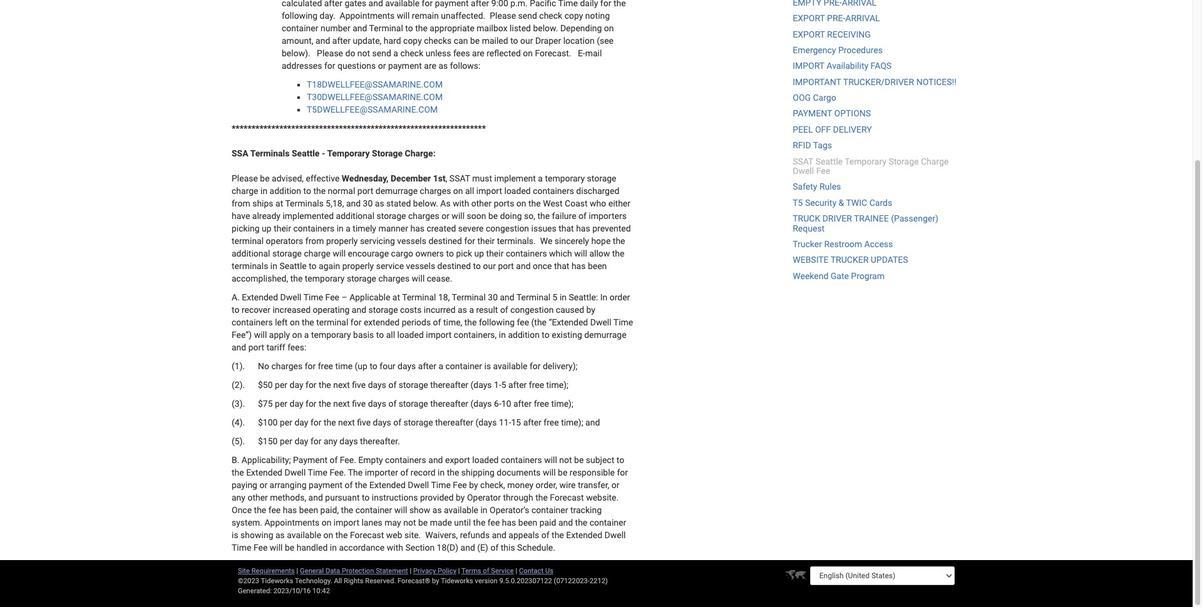 Task type: locate. For each thing, give the bounding box(es) containing it.
demurrage inside ', ssat must implement a temporary storage charge in addition to the normal port demurrage charges on all import loaded containers discharged from ships at terminals 5,18, and 30 as stated below. as with other ports on the west coast who either have already implemented additional storage charges or will soon be doing so, the failure of importers picking up their containers in a timely manner has created severe congestion issues that has prevented terminal operators from properly servicing vessels destined for their terminals.  we sincerely hope the additional storage charge will encourage cargo owners to pick up their containers which will allow the terminals in seattle to again properly service vessels destined to our port and once that has been accomplished, the temporary storage charges will cease.'
[[376, 186, 418, 196]]

0 horizontal spatial import
[[334, 518, 360, 528]]

storage left charge
[[889, 156, 919, 166]]

other inside ', ssat must implement a temporary storage charge in addition to the normal port demurrage charges on all import loaded containers discharged from ships at terminals 5,18, and 30 as stated below. as with other ports on the west coast who either have already implemented additional storage charges or will soon be doing so, the failure of importers picking up their containers in a timely manner has created severe congestion issues that has prevented terminal operators from properly servicing vessels destined for their terminals.  we sincerely hope the additional storage charge will encourage cargo owners to pick up their containers which will allow the terminals in seattle to again properly service vessels destined to our port and once that has been accomplished, the temporary storage charges will cease.'
[[472, 199, 492, 209]]

&
[[839, 198, 845, 208]]

18(d)
[[437, 543, 459, 553]]

1 horizontal spatial from
[[306, 236, 324, 246]]

0 horizontal spatial port
[[249, 343, 264, 353]]

by
[[587, 305, 596, 315], [469, 481, 478, 491], [456, 493, 465, 503], [432, 578, 440, 586]]

that
[[559, 224, 574, 234], [554, 261, 570, 271]]

temporary inside a. extended dwell time fee – applicable at terminal 18, terminal 30 and terminal 5 in seattle: in order to recover increased operating and storage costs incurred as a result of congestion caused by containers left on the terminal for extended periods of time, the following fee (the "extended dwell time fee") will apply on a temporary basis to all loaded import containers, in addition to existing demurrage and port tariff fees:
[[311, 330, 351, 340]]

0 horizontal spatial other
[[248, 493, 268, 503]]

15
[[511, 418, 521, 428]]

with
[[453, 199, 469, 209], [387, 543, 403, 553]]

day for $75
[[290, 399, 304, 409]]

by down privacy policy link
[[432, 578, 440, 586]]

0 vertical spatial is
[[485, 362, 491, 372]]

0 horizontal spatial 5
[[502, 381, 507, 391]]

temporary up coast
[[545, 174, 585, 184]]

2 vertical spatial loaded
[[473, 456, 499, 466]]

(days for 1-
[[471, 381, 492, 391]]

of inside site requirements | general data protection statement | privacy policy | terms of service | contact us ©2023 tideworks technology. all rights reserved. forecast® by tideworks version 9.5.0.202307122 (07122023-2212) generated: 2023/10/16 10:42
[[483, 568, 490, 576]]

port right our
[[498, 261, 514, 271]]

terminal up result
[[452, 293, 486, 303]]

port down fee")
[[249, 343, 264, 353]]

0 vertical spatial terminals
[[250, 149, 290, 159]]

| up tideworks
[[458, 568, 460, 576]]

(1).      no charges for free time (up to four days after a container is available for delivery);
[[232, 362, 578, 372]]

restroom
[[825, 239, 863, 249]]

paid,
[[320, 506, 339, 516]]

storage down (1).      no charges for free time (up to four days after a container is available for delivery); at the bottom left of the page
[[399, 381, 428, 391]]

0 vertical spatial that
[[559, 224, 574, 234]]

per for $50
[[275, 381, 288, 391]]

1 vertical spatial up
[[475, 249, 484, 259]]

congestion down doing
[[486, 224, 529, 234]]

seattle down the tags
[[816, 156, 843, 166]]

been up appeals
[[519, 518, 538, 528]]

and up this
[[492, 531, 507, 541]]

0 vertical spatial been
[[588, 261, 607, 271]]

0 vertical spatial terminal
[[232, 236, 264, 246]]

t5 security & twic cards link
[[793, 198, 893, 208]]

1 horizontal spatial terminal
[[317, 318, 349, 328]]

rules
[[820, 182, 842, 192]]

0 horizontal spatial 30
[[363, 199, 373, 209]]

0 horizontal spatial addition
[[270, 186, 301, 196]]

1 vertical spatial is
[[232, 531, 238, 541]]

1 vertical spatial properly
[[342, 261, 374, 271]]

properly down timely
[[326, 236, 358, 246]]

in left timely
[[337, 224, 344, 234]]

t18dwellfee@ssamarine.com link
[[307, 80, 443, 90]]

import down paid,
[[334, 518, 360, 528]]

in
[[601, 293, 608, 303]]

owners
[[416, 249, 444, 259]]

apply
[[269, 330, 290, 340]]

storage down operators
[[272, 249, 302, 259]]

of down "paid"
[[542, 531, 550, 541]]

|
[[297, 568, 298, 576], [410, 568, 412, 576], [458, 568, 460, 576], [516, 568, 518, 576]]

to down "a."
[[232, 305, 240, 315]]

import
[[793, 61, 825, 71]]

1 horizontal spatial import
[[426, 330, 452, 340]]

charge up 'again'
[[304, 249, 331, 259]]

days for 6-
[[368, 399, 386, 409]]

fee. up payment
[[330, 468, 346, 478]]

days down "four"
[[368, 381, 386, 391]]

ssat down "rfid"
[[793, 156, 814, 166]]

storage up "discharged"
[[587, 174, 617, 184]]

all inside a. extended dwell time fee – applicable at terminal 18, terminal 30 and terminal 5 in seattle: in order to recover increased operating and storage costs incurred as a result of congestion caused by containers left on the terminal for extended periods of time, the following fee (the "extended dwell time fee") will apply on a temporary basis to all loaded import containers, in addition to existing demurrage and port tariff fees:
[[386, 330, 395, 340]]

all down the extended
[[386, 330, 395, 340]]

a
[[538, 174, 543, 184], [346, 224, 351, 234], [469, 305, 474, 315], [304, 330, 309, 340], [439, 362, 444, 372]]

0 vertical spatial port
[[358, 186, 374, 196]]

1 horizontal spatial forecast
[[550, 493, 584, 503]]

2 vertical spatial (days
[[476, 418, 497, 428]]

0 vertical spatial forecast
[[550, 493, 584, 503]]

1 vertical spatial all
[[386, 330, 395, 340]]

check,
[[481, 481, 505, 491]]

0 vertical spatial export
[[793, 13, 825, 23]]

driver
[[823, 214, 852, 224]]

1 horizontal spatial loaded
[[473, 456, 499, 466]]

2 horizontal spatial or
[[612, 481, 620, 491]]

storage inside a. extended dwell time fee – applicable at terminal 18, terminal 30 and terminal 5 in seattle: in order to recover increased operating and storage costs incurred as a result of congestion caused by containers left on the terminal for extended periods of time, the following fee (the "extended dwell time fee") will apply on a temporary basis to all loaded import containers, in addition to existing demurrage and port tariff fees:
[[369, 305, 398, 315]]

1 vertical spatial been
[[299, 506, 318, 516]]

thereafter for 6-
[[430, 399, 469, 409]]

loaded inside b. applicability; payment of fee. empty containers and export loaded containers will not be subject to the extended dwell time fee. the importer of record in the shipping documents will be responsible for paying or arranging payment of the extended dwell time fee by check, money order, wire transfer, or any other methods, and pursuant to instructions provided by operator through the forecast website. once the fee has been paid, the container will show as available in operator's container tracking system. appointments on import lanes may not be made until the fee has been paid and the container is showing as available on the forecast web site.  waivers, refunds and appeals of the extended dwell time fee will be handled in accordance with section 18(d) and (e) of this schedule.
[[473, 456, 499, 466]]

storage
[[587, 174, 617, 184], [377, 211, 406, 221], [272, 249, 302, 259], [347, 274, 376, 284], [369, 305, 398, 315], [399, 381, 428, 391], [399, 399, 428, 409], [404, 418, 433, 428]]

or up website.
[[612, 481, 620, 491]]

peel off delivery link
[[793, 125, 872, 135]]

will inside a. extended dwell time fee – applicable at terminal 18, terminal 30 and terminal 5 in seattle: in order to recover increased operating and storage costs incurred as a result of congestion caused by containers left on the terminal for extended periods of time, the following fee (the "extended dwell time fee") will apply on a temporary basis to all loaded import containers, in addition to existing demurrage and port tariff fees:
[[254, 330, 267, 340]]

thereafter left 1- at the left of page
[[430, 381, 469, 391]]

will
[[452, 211, 465, 221], [333, 249, 346, 259], [575, 249, 588, 259], [412, 274, 425, 284], [254, 330, 267, 340], [544, 456, 557, 466], [543, 468, 556, 478], [394, 506, 407, 516], [270, 543, 283, 553]]

2 export from the top
[[793, 29, 825, 39]]

off
[[816, 125, 831, 135]]

0 horizontal spatial available
[[287, 531, 321, 541]]

0 horizontal spatial loaded
[[398, 330, 424, 340]]

2 vertical spatial fee
[[488, 518, 500, 528]]

implemented
[[283, 211, 334, 221]]

a.
[[232, 293, 240, 303]]

their up our
[[486, 249, 504, 259]]

for inside a. extended dwell time fee – applicable at terminal 18, terminal 30 and terminal 5 in seattle: in order to recover increased operating and storage costs incurred as a result of congestion caused by containers left on the terminal for extended periods of time, the following fee (the "extended dwell time fee") will apply on a temporary basis to all loaded import containers, in addition to existing demurrage and port tariff fees:
[[351, 318, 362, 328]]

from down implemented
[[306, 236, 324, 246]]

time up operating
[[304, 293, 323, 303]]

(07122023-
[[554, 578, 590, 586]]

1 vertical spatial at
[[393, 293, 400, 303]]

pick
[[456, 249, 472, 259]]

congestion inside a. extended dwell time fee – applicable at terminal 18, terminal 30 and terminal 5 in seattle: in order to recover increased operating and storage costs incurred as a result of congestion caused by containers left on the terminal for extended periods of time, the following fee (the "extended dwell time fee") will apply on a temporary basis to all loaded import containers, in addition to existing demurrage and port tariff fees:
[[511, 305, 554, 315]]

as left 'stated'
[[375, 199, 384, 209]]

1 vertical spatial additional
[[232, 249, 270, 259]]

next for $75
[[333, 399, 350, 409]]

import
[[477, 186, 502, 196], [426, 330, 452, 340], [334, 518, 360, 528]]

at inside a. extended dwell time fee – applicable at terminal 18, terminal 30 and terminal 5 in seattle: in order to recover increased operating and storage costs incurred as a result of congestion caused by containers left on the terminal for extended periods of time, the following fee (the "extended dwell time fee") will apply on a temporary basis to all loaded import containers, in addition to existing demurrage and port tariff fees:
[[393, 293, 400, 303]]

0 vertical spatial five
[[352, 381, 366, 391]]

trucker
[[793, 239, 823, 249]]

import inside a. extended dwell time fee – applicable at terminal 18, terminal 30 and terminal 5 in seattle: in order to recover increased operating and storage costs incurred as a result of congestion caused by containers left on the terminal for extended periods of time, the following fee (the "extended dwell time fee") will apply on a temporary basis to all loaded import containers, in addition to existing demurrage and port tariff fees:
[[426, 330, 452, 340]]

2 horizontal spatial import
[[477, 186, 502, 196]]

to left our
[[473, 261, 481, 271]]

to left 'again'
[[309, 261, 317, 271]]

1 horizontal spatial storage
[[889, 156, 919, 166]]

0 horizontal spatial demurrage
[[376, 186, 418, 196]]

accomplished,
[[232, 274, 288, 284]]

1 vertical spatial other
[[248, 493, 268, 503]]

waivers,
[[426, 531, 458, 541]]

per right $150
[[280, 437, 293, 447]]

is inside b. applicability; payment of fee. empty containers and export loaded containers will not be subject to the extended dwell time fee. the importer of record in the shipping documents will be responsible for paying or arranging payment of the extended dwell time fee by check, money order, wire transfer, or any other methods, and pursuant to instructions provided by operator through the forecast website. once the fee has been paid, the container will show as available in operator's container tracking system. appointments on import lanes may not be made until the fee has been paid and the container is showing as available on the forecast web site.  waivers, refunds and appeals of the extended dwell time fee will be handled in accordance with section 18(d) and (e) of this schedule.
[[232, 531, 238, 541]]

free for (2).      $50 per day for the next five days of storage thereafter (days 1-5 after free time);
[[529, 381, 544, 391]]

in up accomplished,
[[271, 261, 277, 271]]

already
[[252, 211, 281, 221]]

advised,
[[272, 174, 304, 184]]

options
[[835, 109, 871, 119]]

2 vertical spatial five
[[357, 418, 371, 428]]

and
[[346, 199, 361, 209], [516, 261, 531, 271], [500, 293, 515, 303], [352, 305, 367, 315], [232, 343, 246, 353], [586, 418, 600, 428], [429, 456, 443, 466], [309, 493, 323, 503], [559, 518, 573, 528], [492, 531, 507, 541], [461, 543, 475, 553]]

0 vertical spatial congestion
[[486, 224, 529, 234]]

free right '15'
[[544, 418, 559, 428]]

recover
[[242, 305, 271, 315]]

1 terminal from the left
[[402, 293, 436, 303]]

1 vertical spatial terminals
[[285, 199, 324, 209]]

loaded inside a. extended dwell time fee – applicable at terminal 18, terminal 30 and terminal 5 in seattle: in order to recover increased operating and storage costs incurred as a result of congestion caused by containers left on the terminal for extended periods of time, the following fee (the "extended dwell time fee") will apply on a temporary basis to all loaded import containers, in addition to existing demurrage and port tariff fees:
[[398, 330, 424, 340]]

per right $100 at the bottom left
[[280, 418, 293, 428]]

dwell inside export pre-arrival export receiving emergency procedures import availability faqs important trucker/driver notices!! oog cargo payment options peel off delivery rfid tags ssat seattle temporary storage charge dwell fee safety rules t5 security & twic cards truck driver trainee (passenger) request trucker restroom access website trucker updates weekend gate program
[[793, 166, 814, 176]]

payment
[[309, 481, 343, 491]]

demurrage
[[376, 186, 418, 196], [585, 330, 627, 340]]

ssat inside ', ssat must implement a temporary storage charge in addition to the normal port demurrage charges on all import loaded containers discharged from ships at terminals 5,18, and 30 as stated below. as with other ports on the west coast who either have already implemented additional storage charges or will soon be doing so, the failure of importers picking up their containers in a timely manner has created severe congestion issues that has prevented terminal operators from properly servicing vessels destined for their terminals.  we sincerely hope the additional storage charge will encourage cargo owners to pick up their containers which will allow the terminals in seattle to again properly service vessels destined to our port and once that has been accomplished, the temporary storage charges will cease.'
[[450, 174, 470, 184]]

contact
[[519, 568, 544, 576]]

1 vertical spatial five
[[352, 399, 366, 409]]

1 horizontal spatial all
[[465, 186, 474, 196]]

terminal up (the at the bottom left
[[517, 293, 551, 303]]

1 horizontal spatial 5
[[553, 293, 558, 303]]

twic
[[847, 198, 868, 208]]

0 vertical spatial next
[[333, 381, 350, 391]]

other down paying
[[248, 493, 268, 503]]

and left once at the left of the page
[[516, 261, 531, 271]]

0 vertical spatial thereafter
[[430, 381, 469, 391]]

1 vertical spatial next
[[333, 399, 350, 409]]

0 horizontal spatial ssat
[[450, 174, 470, 184]]

their
[[274, 224, 291, 234], [478, 236, 495, 246], [486, 249, 504, 259]]

loaded up shipping
[[473, 456, 499, 466]]

thereafter for 11-
[[435, 418, 474, 428]]

time); for (4).      $100 per day for the next five days of storage thereafter (days 11-15 after free time); and
[[561, 418, 584, 428]]

seattle left -
[[292, 149, 320, 159]]

system.
[[232, 518, 262, 528]]

0 vertical spatial up
[[262, 224, 272, 234]]

dwell up increased
[[280, 293, 302, 303]]

0 vertical spatial vessels
[[397, 236, 427, 246]]

0 vertical spatial not
[[560, 456, 572, 466]]

day for $100
[[295, 418, 308, 428]]

free for (4).      $100 per day for the next five days of storage thereafter (days 11-15 after free time); and
[[544, 418, 559, 428]]

,
[[446, 174, 448, 184]]

all down the must
[[465, 186, 474, 196]]

free down delivery);
[[529, 381, 544, 391]]

1 vertical spatial from
[[306, 236, 324, 246]]

have
[[232, 211, 250, 221]]

0 vertical spatial demurrage
[[376, 186, 418, 196]]

fee left (the at the bottom left
[[517, 318, 529, 328]]

through
[[503, 493, 534, 503]]

0 vertical spatial import
[[477, 186, 502, 196]]

up right pick
[[475, 249, 484, 259]]

0 horizontal spatial charge
[[232, 186, 258, 196]]

by inside a. extended dwell time fee – applicable at terminal 18, terminal 30 and terminal 5 in seattle: in order to recover increased operating and storage costs incurred as a result of congestion caused by containers left on the terminal for extended periods of time, the following fee (the "extended dwell time fee") will apply on a temporary basis to all loaded import containers, in addition to existing demurrage and port tariff fees:
[[587, 305, 596, 315]]

0 vertical spatial fee.
[[340, 456, 356, 466]]

1 horizontal spatial additional
[[336, 211, 375, 221]]

4 | from the left
[[516, 568, 518, 576]]

implement
[[495, 174, 536, 184]]

(days left 11-
[[476, 418, 497, 428]]

been inside ', ssat must implement a temporary storage charge in addition to the normal port demurrage charges on all import loaded containers discharged from ships at terminals 5,18, and 30 as stated below. as with other ports on the west coast who either have already implemented additional storage charges or will soon be doing so, the failure of importers picking up their containers in a timely manner has created severe congestion issues that has prevented terminal operators from properly servicing vessels destined for their terminals.  we sincerely hope the additional storage charge will encourage cargo owners to pick up their containers which will allow the terminals in seattle to again properly service vessels destined to our port and once that has been accomplished, the temporary storage charges will cease.'
[[588, 261, 607, 271]]

ssa terminals seattle - temporary storage charge:
[[232, 149, 436, 159]]

once
[[232, 506, 252, 516]]

next for $100
[[338, 418, 355, 428]]

1 vertical spatial charge
[[304, 249, 331, 259]]

days
[[398, 362, 416, 372], [368, 381, 386, 391], [368, 399, 386, 409], [373, 418, 391, 428], [340, 437, 358, 447]]

either
[[609, 199, 631, 209]]

time
[[335, 362, 353, 372]]

seattle down operators
[[280, 261, 307, 271]]

container
[[446, 362, 482, 372], [356, 506, 392, 516], [532, 506, 569, 516], [590, 518, 627, 528]]

with right 'as'
[[453, 199, 469, 209]]

been down the allow
[[588, 261, 607, 271]]

so,
[[524, 211, 536, 221]]

1 vertical spatial port
[[498, 261, 514, 271]]

1 horizontal spatial port
[[358, 186, 374, 196]]

other
[[472, 199, 492, 209], [248, 493, 268, 503]]

5 inside a. extended dwell time fee – applicable at terminal 18, terminal 30 and terminal 5 in seattle: in order to recover increased operating and storage costs incurred as a result of congestion caused by containers left on the terminal for extended periods of time, the following fee (the "extended dwell time fee") will apply on a temporary basis to all loaded import containers, in addition to existing demurrage and port tariff fees:
[[553, 293, 558, 303]]

rights
[[344, 578, 364, 586]]

forecast
[[550, 493, 584, 503], [350, 531, 384, 541]]

demurrage up 'stated'
[[376, 186, 418, 196]]

with inside ', ssat must implement a temporary storage charge in addition to the normal port demurrage charges on all import loaded containers discharged from ships at terminals 5,18, and 30 as stated below. as with other ports on the west coast who either have already implemented additional storage charges or will soon be doing so, the failure of importers picking up their containers in a timely manner has created severe congestion issues that has prevented terminal operators from properly servicing vessels destined for their terminals.  we sincerely hope the additional storage charge will encourage cargo owners to pick up their containers which will allow the terminals in seattle to again properly service vessels destined to our port and once that has been accomplished, the temporary storage charges will cease.'
[[453, 199, 469, 209]]

be up wire
[[558, 468, 568, 478]]

extended
[[364, 318, 400, 328]]

schedule.
[[517, 543, 556, 553]]

loaded down implement
[[505, 186, 531, 196]]

1 vertical spatial with
[[387, 543, 403, 553]]

shipping
[[462, 468, 495, 478]]

other inside b. applicability; payment of fee. empty containers and export loaded containers will not be subject to the extended dwell time fee. the importer of record in the shipping documents will be responsible for paying or arranging payment of the extended dwell time fee by check, money order, wire transfer, or any other methods, and pursuant to instructions provided by operator through the forecast website. once the fee has been paid, the container will show as available in operator's container tracking system. appointments on import lanes may not be made until the fee has been paid and the container is showing as available on the forecast web site.  waivers, refunds and appeals of the extended dwell time fee will be handled in accordance with section 18(d) and (e) of this schedule.
[[248, 493, 268, 503]]

1 horizontal spatial other
[[472, 199, 492, 209]]

by down shipping
[[469, 481, 478, 491]]

(days for 11-
[[476, 418, 497, 428]]

0 horizontal spatial is
[[232, 531, 238, 541]]

for inside b. applicability; payment of fee. empty containers and export loaded containers will not be subject to the extended dwell time fee. the importer of record in the shipping documents will be responsible for paying or arranging payment of the extended dwell time fee by check, money order, wire transfer, or any other methods, and pursuant to instructions provided by operator through the forecast website. once the fee has been paid, the container will show as available in operator's container tracking system. appointments on import lanes may not be made until the fee has been paid and the container is showing as available on the forecast web site.  waivers, refunds and appeals of the extended dwell time fee will be handled in accordance with section 18(d) and (e) of this schedule.
[[617, 468, 628, 478]]

order
[[610, 293, 630, 303]]

or down 'as'
[[442, 211, 450, 221]]

import down time,
[[426, 330, 452, 340]]

days for 1-
[[368, 381, 386, 391]]

extended
[[242, 293, 278, 303], [246, 468, 283, 478], [370, 481, 406, 491], [566, 531, 603, 541]]

1 horizontal spatial is
[[485, 362, 491, 372]]

| up the forecast®
[[410, 568, 412, 576]]

extended inside a. extended dwell time fee – applicable at terminal 18, terminal 30 and terminal 5 in seattle: in order to recover increased operating and storage costs incurred as a result of congestion caused by containers left on the terminal for extended periods of time, the following fee (the "extended dwell time fee") will apply on a temporary basis to all loaded import containers, in addition to existing demurrage and port tariff fees:
[[242, 293, 278, 303]]

extended down importer
[[370, 481, 406, 491]]

be right soon
[[489, 211, 498, 221]]

fee.
[[340, 456, 356, 466], [330, 468, 346, 478]]

by inside site requirements | general data protection statement | privacy policy | terms of service | contact us ©2023 tideworks technology. all rights reserved. forecast® by tideworks version 9.5.0.202307122 (07122023-2212) generated: 2023/10/16 10:42
[[432, 578, 440, 586]]

charge
[[921, 156, 949, 166]]

ssat right ,
[[450, 174, 470, 184]]

containers down recover
[[232, 318, 273, 328]]

trucker
[[831, 255, 869, 265]]

2 | from the left
[[410, 568, 412, 576]]

2 horizontal spatial fee
[[517, 318, 529, 328]]

time down the order
[[614, 318, 634, 328]]

storage down (3).      $75 per day for the next five days of storage thereafter (days 6-10 after free time);
[[404, 418, 433, 428]]

1 vertical spatial time);
[[552, 399, 574, 409]]

0 vertical spatial 5
[[553, 293, 558, 303]]

containers up record
[[385, 456, 427, 466]]

0 vertical spatial available
[[493, 362, 528, 372]]

their up operators
[[274, 224, 291, 234]]

payment
[[293, 456, 328, 466]]

terminals up implemented
[[285, 199, 324, 209]]

(days
[[471, 381, 492, 391], [471, 399, 492, 409], [476, 418, 497, 428]]

issues
[[532, 224, 557, 234]]

storage up manner
[[377, 211, 406, 221]]

four
[[380, 362, 396, 372]]

fee
[[517, 318, 529, 328], [269, 506, 281, 516], [488, 518, 500, 528]]

money
[[508, 481, 534, 491]]

to
[[304, 186, 311, 196], [446, 249, 454, 259], [309, 261, 317, 271], [473, 261, 481, 271], [232, 305, 240, 315], [376, 330, 384, 340], [542, 330, 550, 340], [370, 362, 378, 372], [617, 456, 625, 466], [362, 493, 370, 503]]

forecast down wire
[[550, 493, 584, 503]]

1 vertical spatial addition
[[508, 330, 540, 340]]

of up version
[[483, 568, 490, 576]]

charges down below.
[[408, 211, 440, 221]]

after
[[418, 362, 437, 372], [509, 381, 527, 391], [514, 399, 532, 409], [524, 418, 542, 428]]

1 vertical spatial that
[[554, 261, 570, 271]]

caused
[[556, 305, 585, 315]]

terminals inside ', ssat must implement a temporary storage charge in addition to the normal port demurrage charges on all import loaded containers discharged from ships at terminals 5,18, and 30 as stated below. as with other ports on the west coast who either have already implemented additional storage charges or will soon be doing so, the failure of importers picking up their containers in a timely manner has created severe congestion issues that has prevented terminal operators from properly servicing vessels destined for their terminals.  we sincerely hope the additional storage charge will encourage cargo owners to pick up their containers which will allow the terminals in seattle to again properly service vessels destined to our port and once that has been accomplished, the temporary storage charges will cease.'
[[285, 199, 324, 209]]

0 vertical spatial with
[[453, 199, 469, 209]]

1 vertical spatial 30
[[488, 293, 498, 303]]

has down which
[[572, 261, 586, 271]]

day
[[290, 381, 304, 391], [290, 399, 304, 409], [295, 418, 308, 428], [295, 437, 308, 447]]

from up have
[[232, 199, 250, 209]]

dwell down website.
[[605, 531, 626, 541]]

addition down advised,
[[270, 186, 301, 196]]

export up the emergency
[[793, 29, 825, 39]]

0 horizontal spatial from
[[232, 199, 250, 209]]

2 vertical spatial port
[[249, 343, 264, 353]]

1 horizontal spatial temporary
[[845, 156, 887, 166]]

1 vertical spatial ssat
[[450, 174, 470, 184]]

2 horizontal spatial port
[[498, 261, 514, 271]]

1 horizontal spatial not
[[560, 456, 572, 466]]

0 horizontal spatial all
[[386, 330, 395, 340]]

2 terminal from the left
[[452, 293, 486, 303]]

free for (3).      $75 per day for the next five days of storage thereafter (days 6-10 after free time);
[[534, 399, 549, 409]]

1 vertical spatial terminal
[[317, 318, 349, 328]]

11-
[[499, 418, 512, 428]]

and up record
[[429, 456, 443, 466]]

1 horizontal spatial charge
[[304, 249, 331, 259]]

0 horizontal spatial any
[[232, 493, 246, 503]]

2 vertical spatial their
[[486, 249, 504, 259]]

destined
[[429, 236, 462, 246], [438, 261, 471, 271]]

0 vertical spatial (days
[[471, 381, 492, 391]]

0 vertical spatial from
[[232, 199, 250, 209]]

any inside b. applicability; payment of fee. empty containers and export loaded containers will not be subject to the extended dwell time fee. the importer of record in the shipping documents will be responsible for paying or arranging payment of the extended dwell time fee by check, money order, wire transfer, or any other methods, and pursuant to instructions provided by operator through the forecast website. once the fee has been paid, the container will show as available in operator's container tracking system. appointments on import lanes may not be made until the fee has been paid and the container is showing as available on the forecast web site.  waivers, refunds and appeals of the extended dwell time fee will be handled in accordance with section 18(d) and (e) of this schedule.
[[232, 493, 246, 503]]

following
[[479, 318, 515, 328]]

0 horizontal spatial with
[[387, 543, 403, 553]]

1 vertical spatial export
[[793, 29, 825, 39]]

containers inside a. extended dwell time fee – applicable at terminal 18, terminal 30 and terminal 5 in seattle: in order to recover increased operating and storage costs incurred as a result of congestion caused by containers left on the terminal for extended periods of time, the following fee (the "extended dwell time fee") will apply on a temporary basis to all loaded import containers, in addition to existing demurrage and port tariff fees:
[[232, 318, 273, 328]]

temporary down operating
[[311, 330, 351, 340]]

"extended
[[549, 318, 588, 328]]

data
[[326, 568, 340, 576]]

five for $75
[[352, 399, 366, 409]]

1 horizontal spatial ssat
[[793, 156, 814, 166]]

0 vertical spatial ssat
[[793, 156, 814, 166]]

five for $50
[[352, 381, 366, 391]]

0 vertical spatial 30
[[363, 199, 373, 209]]

after for 11-
[[524, 418, 542, 428]]

days up thereafter.
[[373, 418, 391, 428]]

receiving
[[828, 29, 871, 39]]

t18dwellfee@ssamarine.com
[[307, 80, 443, 90]]

thereafter.
[[360, 437, 400, 447]]

a up "fees:"
[[304, 330, 309, 340]]

0 horizontal spatial terminal
[[232, 236, 264, 246]]



Task type: vqa. For each thing, say whether or not it's contained in the screenshot.
'charges'
yes



Task type: describe. For each thing, give the bounding box(es) containing it.
1 vertical spatial destined
[[438, 261, 471, 271]]

charges down "fees:"
[[272, 362, 303, 372]]

addition inside a. extended dwell time fee – applicable at terminal 18, terminal 30 and terminal 5 in seattle: in order to recover increased operating and storage costs incurred as a result of congestion caused by containers left on the terminal for extended periods of time, the following fee (the "extended dwell time fee") will apply on a temporary basis to all loaded import containers, in addition to existing demurrage and port tariff fees:
[[508, 330, 540, 340]]

fee down shipping
[[453, 481, 467, 491]]

delivery);
[[543, 362, 578, 372]]

website trucker updates link
[[793, 255, 909, 265]]

empty
[[359, 456, 383, 466]]

(days for 6-
[[471, 399, 492, 409]]

(e)
[[478, 543, 489, 553]]

(passenger)
[[892, 214, 939, 224]]

dwell down in
[[591, 318, 612, 328]]

normal
[[328, 186, 355, 196]]

cards
[[870, 198, 893, 208]]

emergency
[[793, 45, 837, 55]]

to down (the at the bottom left
[[542, 330, 550, 340]]

this
[[501, 543, 515, 553]]

charges down 1st
[[420, 186, 451, 196]]

again
[[319, 261, 340, 271]]

be inside ', ssat must implement a temporary storage charge in addition to the normal port demurrage charges on all import loaded containers discharged from ships at terminals 5,18, and 30 as stated below. as with other ports on the west coast who either have already implemented additional storage charges or will soon be doing so, the failure of importers picking up their containers in a timely manner has created severe congestion issues that has prevented terminal operators from properly servicing vessels destined for their terminals.  we sincerely hope the additional storage charge will encourage cargo owners to pick up their containers which will allow the terminals in seattle to again properly service vessels destined to our port and once that has been accomplished, the temporary storage charges will cease.'
[[489, 211, 498, 221]]

temporary inside export pre-arrival export receiving emergency procedures import availability faqs important trucker/driver notices!! oog cargo payment options peel off delivery rfid tags ssat seattle temporary storage charge dwell fee safety rules t5 security & twic cards truck driver trainee (passenger) request trucker restroom access website trucker updates weekend gate program
[[845, 156, 887, 166]]

a right implement
[[538, 174, 543, 184]]

t5
[[793, 198, 803, 208]]

arranging
[[270, 481, 307, 491]]

be right please
[[260, 174, 270, 184]]

per for $75
[[275, 399, 288, 409]]

0 vertical spatial destined
[[429, 236, 462, 246]]

time down showing
[[232, 543, 251, 553]]

website.
[[586, 493, 619, 503]]

fee inside export pre-arrival export receiving emergency procedures import availability faqs important trucker/driver notices!! oog cargo payment options peel off delivery rfid tags ssat seattle temporary storage charge dwell fee safety rules t5 security & twic cards truck driver trainee (passenger) request trucker restroom access website trucker updates weekend gate program
[[817, 166, 831, 176]]

(up
[[355, 362, 368, 372]]

severe
[[458, 224, 484, 234]]

0 vertical spatial additional
[[336, 211, 375, 221]]

5,18,
[[326, 199, 344, 209]]

and down the refunds
[[461, 543, 475, 553]]

terminals.
[[497, 236, 536, 246]]

our
[[483, 261, 496, 271]]

has down operator's
[[502, 518, 516, 528]]

cargo
[[813, 93, 837, 103]]

in down operator
[[481, 506, 488, 516]]

days left thereafter.
[[340, 437, 358, 447]]

container down tracking at the bottom of page
[[590, 518, 627, 528]]

time up provided
[[431, 481, 451, 491]]

at inside ', ssat must implement a temporary storage charge in addition to the normal port demurrage charges on all import loaded containers discharged from ships at terminals 5,18, and 30 as stated below. as with other ports on the west coast who either have already implemented additional storage charges or will soon be doing so, the failure of importers picking up their containers in a timely manner has created severe congestion issues that has prevented terminal operators from properly servicing vessels destined for their terminals.  we sincerely hope the additional storage charge will encourage cargo owners to pick up their containers which will allow the terminals in seattle to again properly service vessels destined to our port and once that has been accomplished, the temporary storage charges will cease.'
[[276, 199, 283, 209]]

and down payment
[[309, 493, 323, 503]]

for inside ', ssat must implement a temporary storage charge in addition to the normal port demurrage charges on all import loaded containers discharged from ships at terminals 5,18, and 30 as stated below. as with other ports on the west coast who either have already implemented additional storage charges or will soon be doing so, the failure of importers picking up their containers in a timely manner has created severe congestion issues that has prevented terminal operators from properly servicing vessels destined for their terminals.  we sincerely hope the additional storage charge will encourage cargo owners to pick up their containers which will allow the terminals in seattle to again properly service vessels destined to our port and once that has been accomplished, the temporary storage charges will cease.'
[[464, 236, 475, 246]]

0 horizontal spatial storage
[[372, 149, 403, 159]]

a down a. extended dwell time fee – applicable at terminal 18, terminal 30 and terminal 5 in seattle: in order to recover increased operating and storage costs incurred as a result of congestion caused by containers left on the terminal for extended periods of time, the following fee (the "extended dwell time fee") will apply on a temporary basis to all loaded import containers, in addition to existing demurrage and port tariff fees:
[[439, 362, 444, 372]]

appeals
[[509, 531, 540, 541]]

1 horizontal spatial up
[[475, 249, 484, 259]]

seattle inside ', ssat must implement a temporary storage charge in addition to the normal port demurrage charges on all import loaded containers discharged from ships at terminals 5,18, and 30 as stated below. as with other ports on the west coast who either have already implemented additional storage charges or will soon be doing so, the failure of importers picking up their containers in a timely manner has created severe congestion issues that has prevented terminal operators from properly servicing vessels destined for their terminals.  we sincerely hope the additional storage charge will encourage cargo owners to pick up their containers which will allow the terminals in seattle to again properly service vessels destined to our port and once that has been accomplished, the temporary storage charges will cease.'
[[280, 261, 307, 271]]

charge:
[[405, 149, 436, 159]]

a left result
[[469, 305, 474, 315]]

after for 6-
[[514, 399, 532, 409]]

3 terminal from the left
[[517, 293, 551, 303]]

containers up documents
[[501, 456, 542, 466]]

of down "four"
[[389, 381, 397, 391]]

site
[[238, 568, 250, 576]]

forecast®
[[398, 578, 431, 586]]

0 vertical spatial temporary
[[545, 174, 585, 184]]

container up "paid"
[[532, 506, 569, 516]]

as inside a. extended dwell time fee – applicable at terminal 18, terminal 30 and terminal 5 in seattle: in order to recover increased operating and storage costs incurred as a result of congestion caused by containers left on the terminal for extended periods of time, the following fee (the "extended dwell time fee") will apply on a temporary basis to all loaded import containers, in addition to existing demurrage and port tariff fees:
[[458, 305, 467, 315]]

and right "paid"
[[559, 518, 573, 528]]

terms
[[462, 568, 481, 576]]

fee down showing
[[254, 543, 268, 553]]

and up subject
[[586, 418, 600, 428]]

prevented
[[593, 224, 631, 234]]

(4).      $100 per day for the next five days of storage thereafter (days 11-15 after free time); and
[[232, 418, 600, 428]]

and down applicable at the left top of the page
[[352, 305, 367, 315]]

0 horizontal spatial or
[[260, 481, 268, 491]]

ships
[[253, 199, 274, 209]]

by right provided
[[456, 493, 465, 503]]

until
[[454, 518, 471, 528]]

timely
[[353, 224, 376, 234]]

oog cargo link
[[793, 93, 837, 103]]

fee inside a. extended dwell time fee – applicable at terminal 18, terminal 30 and terminal 5 in seattle: in order to recover increased operating and storage costs incurred as a result of congestion caused by containers left on the terminal for extended periods of time, the following fee (the "extended dwell time fee") will apply on a temporary basis to all loaded import containers, in addition to existing demurrage and port tariff fees:
[[325, 293, 340, 303]]

30 inside ', ssat must implement a temporary storage charge in addition to the normal port demurrage charges on all import loaded containers discharged from ships at terminals 5,18, and 30 as stated below. as with other ports on the west coast who either have already implemented additional storage charges or will soon be doing so, the failure of importers picking up their containers in a timely manner has created severe congestion issues that has prevented terminal operators from properly servicing vessels destined for their terminals.  we sincerely hope the additional storage charge will encourage cargo owners to pick up their containers which will allow the terminals in seattle to again properly service vessels destined to our port and once that has been accomplished, the temporary storage charges will cease.'
[[363, 199, 373, 209]]

all
[[334, 578, 342, 586]]

10:42
[[313, 588, 330, 596]]

in up caused
[[560, 293, 567, 303]]

terminal inside ', ssat must implement a temporary storage charge in addition to the normal port demurrage charges on all import loaded containers discharged from ships at terminals 5,18, and 30 as stated below. as with other ports on the west coast who either have already implemented additional storage charges or will soon be doing so, the failure of importers picking up their containers in a timely manner has created severe congestion issues that has prevented terminal operators from properly servicing vessels destined for their terminals.  we sincerely hope the additional storage charge will encourage cargo owners to pick up their containers which will allow the terminals in seattle to again properly service vessels destined to our port and once that has been accomplished, the temporary storage charges will cease.'
[[232, 236, 264, 246]]

1 vertical spatial fee.
[[330, 468, 346, 478]]

3 | from the left
[[458, 568, 460, 576]]

0 horizontal spatial forecast
[[350, 531, 384, 541]]

showing
[[241, 531, 273, 541]]

time); for (2).      $50 per day for the next five days of storage thereafter (days 1-5 after free time);
[[547, 381, 569, 391]]

$50
[[258, 381, 273, 391]]

truck
[[793, 214, 821, 224]]

pursuant
[[325, 493, 360, 503]]

port inside a. extended dwell time fee – applicable at terminal 18, terminal 30 and terminal 5 in seattle: in order to recover increased operating and storage costs incurred as a result of congestion caused by containers left on the terminal for extended periods of time, the following fee (the "extended dwell time fee") will apply on a temporary basis to all loaded import containers, in addition to existing demurrage and port tariff fees:
[[249, 343, 264, 353]]

in down following
[[499, 330, 506, 340]]

fees:
[[288, 343, 307, 353]]

storage inside export pre-arrival export receiving emergency procedures import availability faqs important trucker/driver notices!! oog cargo payment options peel off delivery rfid tags ssat seattle temporary storage charge dwell fee safety rules t5 security & twic cards truck driver trainee (passenger) request trucker restroom access website trucker updates weekend gate program
[[889, 156, 919, 166]]

be left handled
[[285, 543, 295, 553]]

0 horizontal spatial additional
[[232, 249, 270, 259]]

extended down 'applicability;'
[[246, 468, 283, 478]]

1 vertical spatial available
[[444, 506, 479, 516]]

may
[[385, 518, 401, 528]]

be down show
[[418, 518, 428, 528]]

servicing
[[360, 236, 395, 246]]

with inside b. applicability; payment of fee. empty containers and export loaded containers will not be subject to the extended dwell time fee. the importer of record in the shipping documents will be responsible for paying or arranging payment of the extended dwell time fee by check, money order, wire transfer, or any other methods, and pursuant to instructions provided by operator through the forecast website. once the fee has been paid, the container will show as available in operator's container tracking system. appointments on import lanes may not be made until the fee has been paid and the container is showing as available on the forecast web site.  waivers, refunds and appeals of the extended dwell time fee will be handled in accordance with section 18(d) and (e) of this schedule.
[[387, 543, 403, 553]]

soon
[[467, 211, 486, 221]]

record
[[411, 468, 436, 478]]

congestion inside ', ssat must implement a temporary storage charge in addition to the normal port demurrage charges on all import loaded containers discharged from ships at terminals 5,18, and 30 as stated below. as with other ports on the west coast who either have already implemented additional storage charges or will soon be doing so, the failure of importers picking up their containers in a timely manner has created severe congestion issues that has prevented terminal operators from properly servicing vessels destined for their terminals.  we sincerely hope the additional storage charge will encourage cargo owners to pick up their containers which will allow the terminals in seattle to again properly service vessels destined to our port and once that has been accomplished, the temporary storage charges will cease.'
[[486, 224, 529, 234]]

2 vertical spatial been
[[519, 518, 538, 528]]

loaded inside ', ssat must implement a temporary storage charge in addition to the normal port demurrage charges on all import loaded containers discharged from ships at terminals 5,18, and 30 as stated below. as with other ports on the west coast who either have already implemented additional storage charges or will soon be doing so, the failure of importers picking up their containers in a timely manner has created severe congestion issues that has prevented terminal operators from properly servicing vessels destined for their terminals.  we sincerely hope the additional storage charge will encourage cargo owners to pick up their containers which will allow the terminals in seattle to again properly service vessels destined to our port and once that has been accomplished, the temporary storage charges will cease.'
[[505, 186, 531, 196]]

has down the methods,
[[283, 506, 297, 516]]

dwell down record
[[408, 481, 429, 491]]

1 horizontal spatial fee
[[488, 518, 500, 528]]

oog
[[793, 93, 811, 103]]

arrival
[[846, 13, 881, 23]]

storage up (4).      $100 per day for the next five days of storage thereafter (days 11-15 after free time); and
[[399, 399, 428, 409]]

b. applicability; payment of fee. empty containers and export loaded containers will not be subject to the extended dwell time fee. the importer of record in the shipping documents will be responsible for paying or arranging payment of the extended dwell time fee by check, money order, wire transfer, or any other methods, and pursuant to instructions provided by operator through the forecast website. once the fee has been paid, the container will show as available in operator's container tracking system. appointments on import lanes may not be made until the fee has been paid and the container is showing as available on the forecast web site.  waivers, refunds and appeals of the extended dwell time fee will be handled in accordance with section 18(d) and (e) of this schedule.
[[232, 456, 628, 553]]

import inside ', ssat must implement a temporary storage charge in addition to the normal port demurrage charges on all import loaded containers discharged from ships at terminals 5,18, and 30 as stated below. as with other ports on the west coast who either have already implemented additional storage charges or will soon be doing so, the failure of importers picking up their containers in a timely manner has created severe congestion issues that has prevented terminal operators from properly servicing vessels destined for their terminals.  we sincerely hope the additional storage charge will encourage cargo owners to pick up their containers which will allow the terminals in seattle to again properly service vessels destined to our port and once that has been accomplished, the temporary storage charges will cease.'
[[477, 186, 502, 196]]

to down the effective
[[304, 186, 311, 196]]

of down (3).      $75 per day for the next five days of storage thereafter (days 6-10 after free time);
[[394, 418, 402, 428]]

ssat inside export pre-arrival export receiving emergency procedures import availability faqs important trucker/driver notices!! oog cargo payment options peel off delivery rfid tags ssat seattle temporary storage charge dwell fee safety rules t5 security & twic cards truck driver trainee (passenger) request trucker restroom access website trucker updates weekend gate program
[[793, 156, 814, 166]]

tideworks
[[441, 578, 474, 586]]

in up ships
[[261, 186, 268, 196]]

program
[[852, 271, 885, 281]]

importers
[[589, 211, 627, 221]]

safety rules link
[[793, 182, 842, 192]]

thereafter for 1-
[[430, 381, 469, 391]]

encourage
[[348, 249, 389, 259]]

as
[[441, 199, 451, 209]]

time); for (3).      $75 per day for the next five days of storage thereafter (days 6-10 after free time);
[[552, 399, 574, 409]]

and up following
[[500, 293, 515, 303]]

18,
[[438, 293, 450, 303]]

provided
[[420, 493, 454, 503]]

as down appointments on the bottom left of page
[[276, 531, 285, 541]]

t30dwellfee@ssamarine.com
[[307, 92, 443, 102]]

day for $50
[[290, 381, 304, 391]]

all inside ', ssat must implement a temporary storage charge in addition to the normal port demurrage charges on all import loaded containers discharged from ships at terminals 5,18, and 30 as stated below. as with other ports on the west coast who either have already implemented additional storage charges or will soon be doing so, the failure of importers picking up their containers in a timely manner has created severe congestion issues that has prevented terminal operators from properly servicing vessels destined for their terminals.  we sincerely hope the additional storage charge will encourage cargo owners to pick up their containers which will allow the terminals in seattle to again properly service vessels destined to our port and once that has been accomplished, the temporary storage charges will cease.'
[[465, 186, 474, 196]]

operating
[[313, 305, 350, 315]]

per for $150
[[280, 437, 293, 447]]

has left created
[[411, 224, 425, 234]]

security
[[806, 198, 837, 208]]

****************************************************************
[[232, 124, 486, 134]]

charges down the service
[[379, 274, 410, 284]]

wednesday,
[[342, 174, 389, 184]]

of right '(e)' on the left of page
[[491, 543, 499, 553]]

operator
[[467, 493, 501, 503]]

containers down implemented
[[293, 224, 335, 234]]

tags
[[814, 140, 833, 151]]

basis
[[353, 330, 374, 340]]

containers down terminals.
[[506, 249, 547, 259]]

terminal inside a. extended dwell time fee – applicable at terminal 18, terminal 30 and terminal 5 in seattle: in order to recover increased operating and storage costs incurred as a result of congestion caused by containers left on the terminal for extended periods of time, the following fee (the "extended dwell time fee") will apply on a temporary basis to all loaded import containers, in addition to existing demurrage and port tariff fees:
[[317, 318, 349, 328]]

days for 11-
[[373, 418, 391, 428]]

1 vertical spatial vessels
[[406, 261, 435, 271]]

0 vertical spatial their
[[274, 224, 291, 234]]

time down payment
[[308, 468, 328, 478]]

contact us link
[[519, 568, 554, 576]]

of left record
[[401, 468, 409, 478]]

1 horizontal spatial any
[[324, 437, 338, 447]]

of up pursuant
[[345, 481, 353, 491]]

after for 1-
[[509, 381, 527, 391]]

coast
[[565, 199, 588, 209]]

of inside ', ssat must implement a temporary storage charge in addition to the normal port demurrage charges on all import loaded containers discharged from ships at terminals 5,18, and 30 as stated below. as with other ports on the west coast who either have already implemented additional storage charges or will soon be doing so, the failure of importers picking up their containers in a timely manner has created severe congestion issues that has prevented terminal operators from properly servicing vessels destined for their terminals.  we sincerely hope the additional storage charge will encourage cargo owners to pick up their containers which will allow the terminals in seattle to again properly service vessels destined to our port and once that has been accomplished, the temporary storage charges will cease.'
[[579, 211, 587, 221]]

who
[[590, 199, 607, 209]]

be up responsible
[[575, 456, 584, 466]]

containers,
[[454, 330, 497, 340]]

2212)
[[590, 578, 608, 586]]

1-
[[494, 381, 502, 391]]

in right handled
[[330, 543, 337, 553]]

export pre-arrival export receiving emergency procedures import availability faqs important trucker/driver notices!! oog cargo payment options peel off delivery rfid tags ssat seattle temporary storage charge dwell fee safety rules t5 security & twic cards truck driver trainee (passenger) request trucker restroom access website trucker updates weekend gate program
[[793, 13, 957, 281]]

general data protection statement link
[[300, 568, 408, 576]]

0 vertical spatial properly
[[326, 236, 358, 246]]

free left 'time'
[[318, 362, 333, 372]]

dwell up the arranging
[[285, 468, 306, 478]]

five for $100
[[357, 418, 371, 428]]

export
[[445, 456, 470, 466]]

below.
[[413, 199, 438, 209]]

made
[[430, 518, 452, 528]]

–
[[342, 293, 347, 303]]

of down incurred
[[433, 318, 441, 328]]

web
[[386, 531, 403, 541]]

containers up west
[[533, 186, 574, 196]]

peel
[[793, 125, 813, 135]]

6-
[[494, 399, 502, 409]]

30 inside a. extended dwell time fee – applicable at terminal 18, terminal 30 and terminal 5 in seattle: in order to recover increased operating and storage costs incurred as a result of congestion caused by containers left on the terminal for extended periods of time, the following fee (the "extended dwell time fee") will apply on a temporary basis to all loaded import containers, in addition to existing demurrage and port tariff fees:
[[488, 293, 498, 303]]

fee inside a. extended dwell time fee – applicable at terminal 18, terminal 30 and terminal 5 in seattle: in order to recover increased operating and storage costs incurred as a result of congestion caused by containers left on the terminal for extended periods of time, the following fee (the "extended dwell time fee") will apply on a temporary basis to all loaded import containers, in addition to existing demurrage and port tariff fees:
[[517, 318, 529, 328]]

days right "four"
[[398, 362, 416, 372]]

of up following
[[500, 305, 509, 315]]

seattle inside export pre-arrival export receiving emergency procedures import availability faqs important trucker/driver notices!! oog cargo payment options peel off delivery rfid tags ssat seattle temporary storage charge dwell fee safety rules t5 security & twic cards truck driver trainee (passenger) request trucker restroom access website trucker updates weekend gate program
[[816, 156, 843, 166]]

9.5.0.202307122
[[500, 578, 552, 586]]

in right record
[[438, 468, 445, 478]]

extended down tracking at the bottom of page
[[566, 531, 603, 541]]

of down (2).      $50 per day for the next five days of storage thereafter (days 1-5 after free time);
[[389, 399, 397, 409]]

the
[[348, 468, 363, 478]]

1 vertical spatial their
[[478, 236, 495, 246]]

day for $150
[[295, 437, 308, 447]]

-
[[322, 149, 325, 159]]

demurrage inside a. extended dwell time fee – applicable at terminal 18, terminal 30 and terminal 5 in seattle: in order to recover increased operating and storage costs incurred as a result of congestion caused by containers left on the terminal for extended periods of time, the following fee (the "extended dwell time fee") will apply on a temporary basis to all loaded import containers, in addition to existing demurrage and port tariff fees:
[[585, 330, 627, 340]]

to right subject
[[617, 456, 625, 466]]

transfer,
[[578, 481, 610, 491]]

1 vertical spatial temporary
[[305, 274, 345, 284]]

storage up applicable at the left top of the page
[[347, 274, 376, 284]]

0 horizontal spatial temporary
[[327, 149, 370, 159]]

a left timely
[[346, 224, 351, 234]]

reserved.
[[365, 578, 396, 586]]

(2).      $50 per day for the next five days of storage thereafter (days 1-5 after free time);
[[232, 381, 569, 391]]

trainee
[[854, 214, 889, 224]]

import inside b. applicability; payment of fee. empty containers and export loaded containers will not be subject to the extended dwell time fee. the importer of record in the shipping documents will be responsible for paying or arranging payment of the extended dwell time fee by check, money order, wire transfer, or any other methods, and pursuant to instructions provided by operator through the forecast website. once the fee has been paid, the container will show as available in operator's container tracking system. appointments on import lanes may not be made until the fee has been paid and the container is showing as available on the forecast web site.  waivers, refunds and appeals of the extended dwell time fee will be handled in accordance with section 18(d) and (e) of this schedule.
[[334, 518, 360, 528]]

per for $100
[[280, 418, 293, 428]]

1 export from the top
[[793, 13, 825, 23]]

show
[[410, 506, 431, 516]]

2 vertical spatial available
[[287, 531, 321, 541]]

and down fee")
[[232, 343, 246, 353]]

left
[[275, 318, 288, 328]]

operator's
[[490, 506, 530, 516]]

1 | from the left
[[297, 568, 298, 576]]

has up sincerely
[[576, 224, 591, 234]]

as inside ', ssat must implement a temporary storage charge in addition to the normal port demurrage charges on all import loaded containers discharged from ships at terminals 5,18, and 30 as stated below. as with other ports on the west coast who either have already implemented additional storage charges or will soon be doing so, the failure of importers picking up their containers in a timely manner has created severe congestion issues that has prevented terminal operators from properly servicing vessels destined for their terminals.  we sincerely hope the additional storage charge will encourage cargo owners to pick up their containers which will allow the terminals in seattle to again properly service vessels destined to our port and once that has been accomplished, the temporary storage charges will cease.'
[[375, 199, 384, 209]]

of right payment
[[330, 456, 338, 466]]

container down containers,
[[446, 362, 482, 372]]

and down normal on the left of the page
[[346, 199, 361, 209]]

0 horizontal spatial fee
[[269, 506, 281, 516]]

to right pursuant
[[362, 493, 370, 503]]

1 vertical spatial not
[[404, 518, 416, 528]]

1 vertical spatial 5
[[502, 381, 507, 391]]

container up lanes
[[356, 506, 392, 516]]

to down the extended
[[376, 330, 384, 340]]

after up (2).      $50 per day for the next five days of storage thereafter (days 1-5 after free time);
[[418, 362, 437, 372]]

to left pick
[[446, 249, 454, 259]]

next for $50
[[333, 381, 350, 391]]

to right the '(up'
[[370, 362, 378, 372]]

as down provided
[[433, 506, 442, 516]]

or inside ', ssat must implement a temporary storage charge in addition to the normal port demurrage charges on all import loaded containers discharged from ships at terminals 5,18, and 30 as stated below. as with other ports on the west coast who either have already implemented additional storage charges or will soon be doing so, the failure of importers picking up their containers in a timely manner has created severe congestion issues that has prevented terminal operators from properly servicing vessels destined for their terminals.  we sincerely hope the additional storage charge will encourage cargo owners to pick up their containers which will allow the terminals in seattle to again properly service vessels destined to our port and once that has been accomplished, the temporary storage charges will cease.'
[[442, 211, 450, 221]]

2 horizontal spatial available
[[493, 362, 528, 372]]

no
[[258, 362, 269, 372]]

addition inside ', ssat must implement a temporary storage charge in addition to the normal port demurrage charges on all import loaded containers discharged from ships at terminals 5,18, and 30 as stated below. as with other ports on the west coast who either have already implemented additional storage charges or will soon be doing so, the failure of importers picking up their containers in a timely manner has created severe congestion issues that has prevented terminal operators from properly servicing vessels destined for their terminals.  we sincerely hope the additional storage charge will encourage cargo owners to pick up their containers which will allow the terminals in seattle to again properly service vessels destined to our port and once that has been accomplished, the temporary storage charges will cease.'
[[270, 186, 301, 196]]

©2023 tideworks
[[238, 578, 293, 586]]

pre-
[[828, 13, 846, 23]]



